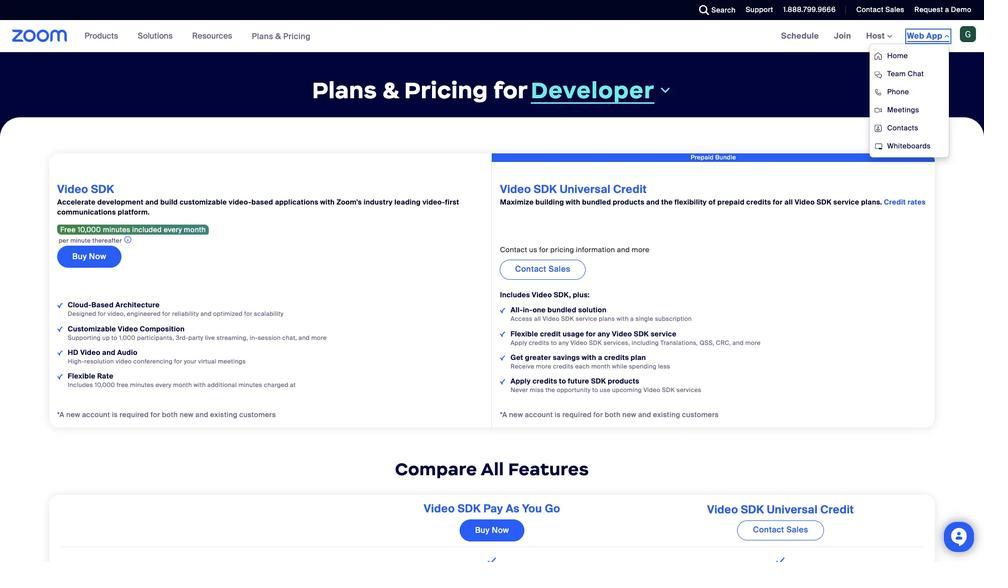 Task type: vqa. For each thing, say whether or not it's contained in the screenshot.
tabs of all notes page TAB LIST
no



Task type: describe. For each thing, give the bounding box(es) containing it.
search button
[[692, 0, 738, 20]]

whiteboards link
[[870, 137, 949, 155]]

get greater savings with a  credits plan receive more credits each month while spending less
[[511, 353, 670, 371]]

sales for contact us for pricing information and more
[[549, 264, 571, 275]]

0 horizontal spatial buy
[[72, 252, 87, 262]]

scalability
[[254, 310, 284, 318]]

team
[[887, 69, 906, 78]]

credits inside flexible credit usage for any video sdk service apply credits to any video sdk services, including translations, qss, crc, and more
[[529, 339, 550, 347]]

contact down video sdk universal credit
[[753, 525, 785, 536]]

credits inside apply credits to future sdk products never miss the opportunity to use upcoming video sdk services
[[533, 377, 557, 386]]

& for plans & pricing
[[275, 31, 281, 41]]

per
[[59, 237, 69, 245]]

optimized
[[213, 310, 243, 318]]

development
[[97, 198, 143, 207]]

apply inside flexible credit usage for any video sdk service apply credits to any video sdk services, including translations, qss, crc, and more
[[511, 339, 527, 347]]

2 included image from the left
[[774, 556, 787, 563]]

now for the rightmost buy now link
[[492, 526, 509, 536]]

all-in-one bundled solution access all video sdk service plans with a single subscription
[[511, 306, 692, 323]]

plans
[[599, 315, 615, 323]]

flexible for flexible credit usage for any video sdk service
[[511, 330, 538, 339]]

based
[[251, 198, 273, 207]]

and down additional
[[195, 411, 208, 420]]

contact up the host
[[857, 5, 884, 14]]

and right information
[[617, 246, 630, 255]]

schedule link
[[774, 20, 827, 52]]

to inside flexible credit usage for any video sdk service apply credits to any video sdk services, including translations, qss, crc, and more
[[551, 339, 557, 347]]

customizable video composition supporting up to 1,000 participants, 3rd-party live streaming, in-session chat, and more
[[68, 325, 327, 342]]

outer image
[[879, 131, 888, 140]]

1 new from the left
[[66, 411, 80, 420]]

month inside flexible rate includes 10,000 free minutes every month with additional minutes charged at
[[173, 381, 192, 389]]

cloud-based architecture designed for video, engineered for reliability and optimized for scalability
[[68, 301, 284, 318]]

crc,
[[716, 339, 731, 347]]

phone
[[887, 87, 909, 96]]

resources
[[192, 31, 232, 41]]

host
[[866, 31, 887, 41]]

pricing
[[551, 246, 574, 255]]

products inside video sdk universal credit maximize building with bundled products and the flexibility of prepaid credits for all video sdk service plans. credit rates
[[613, 198, 645, 207]]

compare
[[395, 459, 477, 481]]

video,
[[108, 310, 125, 318]]

home link
[[870, 47, 949, 65]]

at
[[290, 381, 296, 389]]

down image
[[659, 85, 672, 97]]

web app
[[907, 31, 943, 41]]

all
[[481, 459, 504, 481]]

chat,
[[282, 334, 297, 342]]

to up opportunity
[[559, 377, 566, 386]]

architecture
[[115, 301, 160, 310]]

banner containing products
[[0, 20, 984, 158]]

more inside flexible credit usage for any video sdk service apply credits to any video sdk services, including translations, qss, crc, and more
[[746, 339, 761, 347]]

for inside video sdk universal credit maximize building with bundled products and the flexibility of prepaid credits for all video sdk service plans. credit rates
[[773, 198, 783, 207]]

include image for apply credits to future sdk products
[[500, 379, 506, 385]]

1,000
[[119, 334, 135, 342]]

as
[[506, 502, 520, 517]]

minutes up thereafter
[[103, 226, 130, 235]]

schedule
[[781, 31, 819, 41]]

communications
[[57, 208, 116, 217]]

2 required from the left
[[563, 411, 592, 420]]

rates
[[908, 198, 926, 207]]

in- inside "customizable video composition supporting up to 1,000 participants, 3rd-party live streaming, in-session chat, and more"
[[250, 334, 258, 342]]

services
[[677, 386, 702, 394]]

credits down the savings
[[553, 363, 574, 371]]

industry
[[364, 198, 393, 207]]

video sdk accelerate development and build customizable video-based applications with zoom's industry leading video-first communications platform.
[[57, 182, 459, 217]]

free 10,000 minutes included every month
[[60, 226, 206, 235]]

host button
[[866, 31, 892, 41]]

with inside get greater savings with a  credits plan receive more credits each month while spending less
[[582, 353, 596, 362]]

team chat
[[887, 69, 924, 78]]

plus:
[[573, 291, 590, 300]]

contacts
[[887, 123, 919, 133]]

in- inside all-in-one bundled solution access all video sdk service plans with a single subscription
[[523, 306, 533, 315]]

single
[[636, 315, 654, 323]]

apply inside apply credits to future sdk products never miss the opportunity to use upcoming video sdk services
[[511, 377, 531, 386]]

high-
[[68, 358, 84, 366]]

contact sales for video sdk universal credit
[[753, 525, 808, 536]]

resolution
[[84, 358, 114, 366]]

product information navigation
[[77, 20, 318, 53]]

credits inside video sdk universal credit maximize building with bundled products and the flexibility of prepaid credits for all video sdk service plans. credit rates
[[747, 198, 771, 207]]

includes inside flexible rate includes 10,000 free minutes every month with additional minutes charged at
[[68, 381, 93, 389]]

video
[[116, 358, 132, 366]]

per minute thereafter application
[[57, 235, 484, 246]]

join link
[[827, 20, 859, 52]]

developer
[[531, 76, 655, 105]]

the inside apply credits to future sdk products never miss the opportunity to use upcoming video sdk services
[[546, 386, 555, 394]]

reliability
[[172, 310, 199, 318]]

based
[[92, 301, 114, 310]]

up
[[102, 334, 110, 342]]

maximize
[[500, 198, 534, 207]]

cloud-
[[68, 301, 92, 310]]

1 is from the left
[[112, 411, 118, 420]]

universal for video sdk universal credit maximize building with bundled products and the flexibility of prepaid credits for all video sdk service plans. credit rates
[[560, 182, 611, 197]]

1 horizontal spatial any
[[598, 330, 610, 339]]

demo
[[951, 5, 972, 14]]

1 *a new account is required for both new and existing customers from the left
[[57, 411, 276, 420]]

charged
[[264, 381, 288, 389]]

plans.
[[861, 198, 882, 207]]

products
[[85, 31, 118, 41]]

video sdk universal credit maximize building with bundled products and the flexibility of prepaid credits for all video sdk service plans. credit rates
[[500, 182, 926, 207]]

hd
[[68, 348, 78, 357]]

more right information
[[632, 246, 650, 255]]

and inside the cloud-based architecture designed for video, engineered for reliability and optimized for scalability
[[200, 310, 212, 318]]

solutions button
[[138, 20, 177, 52]]

1 included image from the left
[[486, 556, 499, 563]]

minutes right free
[[130, 381, 154, 389]]

bundled inside video sdk universal credit maximize building with bundled products and the flexibility of prepaid credits for all video sdk service plans. credit rates
[[582, 198, 611, 207]]

the sdk service usage is determined by monthly meeting session minutes. for example, five users in a ten minute meeting will count as 50 minutes. partial minutes are rounded up. image
[[124, 235, 132, 245]]

join
[[834, 31, 851, 41]]

each
[[575, 363, 590, 371]]

contact sales for contact us for pricing information and more
[[515, 264, 571, 275]]

video inside apply credits to future sdk products never miss the opportunity to use upcoming video sdk services
[[644, 386, 661, 394]]

meetings
[[218, 358, 246, 366]]

services,
[[604, 339, 630, 347]]

every inside flexible rate includes 10,000 free minutes every month with additional minutes charged at
[[156, 381, 171, 389]]

prepaid
[[691, 154, 714, 162]]

search
[[712, 6, 736, 15]]

3rd-
[[176, 334, 188, 342]]

all inside all-in-one bundled solution access all video sdk service plans with a single subscription
[[534, 315, 541, 323]]

plans & pricing
[[252, 31, 311, 41]]

pricing for plans & pricing
[[283, 31, 311, 41]]

1 horizontal spatial includes
[[500, 291, 530, 300]]

audio
[[117, 348, 137, 357]]

3 new from the left
[[509, 411, 523, 420]]

virtual
[[198, 358, 216, 366]]

of
[[709, 198, 716, 207]]

1 horizontal spatial buy now link
[[460, 520, 525, 542]]

0 vertical spatial month
[[184, 226, 206, 235]]

more inside get greater savings with a  credits plan receive more credits each month while spending less
[[536, 363, 551, 371]]

sdk inside video sdk accelerate development and build customizable video-based applications with zoom's industry leading video-first communications platform.
[[91, 182, 114, 197]]

free
[[60, 226, 76, 235]]

video sdk pay as you go
[[424, 502, 560, 517]]

4 new from the left
[[623, 411, 637, 420]]

1 both from the left
[[162, 411, 178, 420]]

products inside apply credits to future sdk products never miss the opportunity to use upcoming video sdk services
[[608, 377, 640, 386]]

credit for video sdk universal credit maximize building with bundled products and the flexibility of prepaid credits for all video sdk service plans. credit rates
[[613, 182, 647, 197]]

0 vertical spatial 10,000
[[78, 226, 101, 235]]

pay
[[484, 502, 503, 517]]

buy now for the topmost buy now link
[[72, 252, 106, 262]]

flexible rate includes 10,000 free minutes every month with additional minutes charged at
[[68, 372, 296, 389]]

sdk inside all-in-one bundled solution access all video sdk service plans with a single subscription
[[561, 315, 574, 323]]

1 vertical spatial buy
[[475, 526, 490, 536]]

information
[[576, 246, 615, 255]]

party
[[188, 334, 203, 342]]

plans for plans & pricing for
[[312, 76, 377, 105]]

and down upcoming
[[638, 411, 651, 420]]

1.888.799.9666
[[783, 5, 836, 14]]

whiteboards
[[887, 142, 931, 151]]

all-
[[511, 306, 523, 315]]

sdk,
[[554, 291, 571, 300]]

0 vertical spatial every
[[164, 226, 182, 235]]

features
[[508, 459, 589, 481]]



Task type: locate. For each thing, give the bounding box(es) containing it.
bundled inside all-in-one bundled solution access all video sdk service plans with a single subscription
[[548, 306, 577, 315]]

*a new account is required for both new and existing customers down the use
[[500, 411, 719, 420]]

streaming,
[[217, 334, 248, 342]]

0 vertical spatial sales
[[886, 5, 905, 14]]

credits
[[747, 198, 771, 207], [529, 339, 550, 347], [604, 353, 629, 362], [553, 363, 574, 371], [533, 377, 557, 386]]

request a demo link
[[907, 0, 984, 20], [915, 5, 972, 14]]

0 horizontal spatial customers
[[239, 411, 276, 420]]

service left plans.
[[834, 198, 859, 207]]

0 horizontal spatial now
[[89, 252, 106, 262]]

for inside flexible credit usage for any video sdk service apply credits to any video sdk services, including translations, qss, crc, and more
[[586, 330, 596, 339]]

0 horizontal spatial &
[[275, 31, 281, 41]]

1 horizontal spatial in-
[[523, 306, 533, 315]]

2 existing from the left
[[653, 411, 680, 420]]

sales down pricing
[[549, 264, 571, 275]]

1 customers from the left
[[239, 411, 276, 420]]

request
[[915, 5, 943, 14]]

existing
[[210, 411, 237, 420], [653, 411, 680, 420]]

1 vertical spatial contact sales
[[515, 264, 571, 275]]

now
[[89, 252, 106, 262], [492, 526, 509, 536]]

sales up "host" dropdown button at the right top of page
[[886, 5, 905, 14]]

get
[[511, 353, 523, 362]]

2 horizontal spatial sales
[[886, 5, 905, 14]]

existing down additional
[[210, 411, 237, 420]]

2 vertical spatial service
[[651, 330, 677, 339]]

service inside video sdk universal credit maximize building with bundled products and the flexibility of prepaid credits for all video sdk service plans. credit rates
[[834, 198, 859, 207]]

*a
[[57, 411, 64, 420], [500, 411, 507, 420]]

less
[[658, 363, 670, 371]]

credits right prepaid
[[747, 198, 771, 207]]

2 horizontal spatial service
[[834, 198, 859, 207]]

every right included
[[164, 226, 182, 235]]

buy now inside application
[[475, 526, 509, 536]]

1 horizontal spatial credit
[[821, 503, 854, 518]]

0 horizontal spatial bundled
[[548, 306, 577, 315]]

0 horizontal spatial a
[[598, 353, 603, 362]]

1 horizontal spatial a
[[630, 315, 634, 323]]

& for plans & pricing for
[[383, 76, 399, 105]]

1 horizontal spatial both
[[605, 411, 621, 420]]

both down flexible rate includes 10,000 free minutes every month with additional minutes charged at
[[162, 411, 178, 420]]

and right reliability
[[200, 310, 212, 318]]

0 horizontal spatial buy now
[[72, 252, 106, 262]]

service inside all-in-one bundled solution access all video sdk service plans with a single subscription
[[576, 315, 597, 323]]

buy now link down per minute thereafter
[[57, 246, 121, 268]]

10,000 down rate
[[95, 381, 115, 389]]

with right building
[[566, 198, 581, 207]]

service down subscription
[[651, 330, 677, 339]]

pricing inside "main content"
[[404, 76, 488, 105]]

banner
[[0, 20, 984, 158]]

0 horizontal spatial is
[[112, 411, 118, 420]]

and right chat,
[[299, 334, 310, 342]]

flexible down high-
[[68, 372, 95, 381]]

video inside all-in-one bundled solution access all video sdk service plans with a single subscription
[[543, 315, 560, 323]]

account
[[82, 411, 110, 420], [525, 411, 553, 420]]

include image left get
[[500, 356, 506, 361]]

0 horizontal spatial flexible
[[68, 372, 95, 381]]

support link
[[738, 0, 776, 20], [746, 5, 773, 14]]

2 *a from the left
[[500, 411, 507, 420]]

plans for plans & pricing
[[252, 31, 273, 41]]

us
[[529, 246, 537, 255]]

0 vertical spatial buy now
[[72, 252, 106, 262]]

0 vertical spatial buy now link
[[57, 246, 121, 268]]

1 vertical spatial month
[[592, 363, 611, 371]]

a inside all-in-one bundled solution access all video sdk service plans with a single subscription
[[630, 315, 634, 323]]

10,000 up per minute thereafter
[[78, 226, 101, 235]]

includes up all-
[[500, 291, 530, 300]]

universal for video sdk universal credit
[[767, 503, 818, 518]]

while
[[612, 363, 627, 371]]

included image
[[486, 556, 499, 563], [774, 556, 787, 563]]

2 is from the left
[[555, 411, 561, 420]]

use
[[600, 386, 611, 394]]

more down greater at the right
[[536, 363, 551, 371]]

all inside video sdk universal credit maximize building with bundled products and the flexibility of prepaid credits for all video sdk service plans. credit rates
[[785, 198, 793, 207]]

include image for hd
[[57, 351, 63, 356]]

service inside flexible credit usage for any video sdk service apply credits to any video sdk services, including translations, qss, crc, and more
[[651, 330, 677, 339]]

additional
[[207, 381, 237, 389]]

main content
[[0, 20, 984, 563]]

more inside "customizable video composition supporting up to 1,000 participants, 3rd-party live streaming, in-session chat, and more"
[[311, 334, 327, 342]]

0 vertical spatial universal
[[560, 182, 611, 197]]

2 video- from the left
[[423, 198, 445, 207]]

is down opportunity
[[555, 411, 561, 420]]

1 horizontal spatial video-
[[423, 198, 445, 207]]

1 vertical spatial bundled
[[548, 306, 577, 315]]

include image left all-
[[500, 308, 506, 314]]

1 horizontal spatial contact sales
[[753, 525, 808, 536]]

2 horizontal spatial credit
[[884, 198, 906, 207]]

0 horizontal spatial in-
[[250, 334, 258, 342]]

1 horizontal spatial customers
[[682, 411, 719, 420]]

hd video and audio high-resolution video conferencing for your virtual meetings
[[68, 348, 246, 366]]

1 horizontal spatial *a
[[500, 411, 507, 420]]

prepaid bundle
[[691, 154, 736, 162]]

flexible inside flexible rate includes 10,000 free minutes every month with additional minutes charged at
[[68, 372, 95, 381]]

1 vertical spatial universal
[[767, 503, 818, 518]]

0 horizontal spatial any
[[559, 339, 569, 347]]

engineered
[[127, 310, 161, 318]]

0 vertical spatial apply
[[511, 339, 527, 347]]

zoom logo image
[[12, 30, 67, 42]]

participants,
[[137, 334, 174, 342]]

and right crc,
[[733, 339, 744, 347]]

2 both from the left
[[605, 411, 621, 420]]

any down usage
[[559, 339, 569, 347]]

include image
[[57, 303, 63, 309], [57, 327, 63, 332], [500, 332, 506, 337], [57, 374, 63, 380], [500, 379, 506, 385]]

upcoming
[[612, 386, 642, 394]]

with inside video sdk universal credit maximize building with bundled products and the flexibility of prepaid credits for all video sdk service plans. credit rates
[[566, 198, 581, 207]]

now down pay at the bottom
[[492, 526, 509, 536]]

credits up while
[[604, 353, 629, 362]]

1 vertical spatial products
[[608, 377, 640, 386]]

with inside all-in-one bundled solution access all video sdk service plans with a single subscription
[[617, 315, 629, 323]]

2 customers from the left
[[682, 411, 719, 420]]

video
[[57, 182, 88, 197], [500, 182, 531, 197], [795, 198, 815, 207], [532, 291, 552, 300], [543, 315, 560, 323], [118, 325, 138, 334], [612, 330, 632, 339], [571, 339, 588, 347], [80, 348, 100, 357], [644, 386, 661, 394], [424, 502, 455, 517], [707, 503, 738, 518]]

0 horizontal spatial universal
[[560, 182, 611, 197]]

included image down video sdk universal credit
[[774, 556, 787, 563]]

any
[[598, 330, 610, 339], [559, 339, 569, 347]]

is down free
[[112, 411, 118, 420]]

credit for video sdk universal credit
[[821, 503, 854, 518]]

1 vertical spatial the
[[546, 386, 555, 394]]

flexible down access
[[511, 330, 538, 339]]

a left demo
[[945, 5, 949, 14]]

miss
[[530, 386, 544, 394]]

1 horizontal spatial *a new account is required for both new and existing customers
[[500, 411, 719, 420]]

contact sales down video sdk universal credit
[[753, 525, 808, 536]]

include image left hd
[[57, 351, 63, 356]]

month right "each"
[[592, 363, 611, 371]]

receive
[[511, 363, 534, 371]]

2 horizontal spatial a
[[945, 5, 949, 14]]

and inside video sdk universal credit maximize building with bundled products and the flexibility of prepaid credits for all video sdk service plans. credit rates
[[646, 198, 660, 207]]

to down credit
[[551, 339, 557, 347]]

home
[[887, 51, 908, 60]]

a up apply credits to future sdk products never miss the opportunity to use upcoming video sdk services
[[598, 353, 603, 362]]

required down free
[[120, 411, 149, 420]]

chat
[[908, 69, 924, 78]]

bundled down sdk,
[[548, 306, 577, 315]]

2 horizontal spatial contact sales
[[857, 5, 905, 14]]

1 horizontal spatial account
[[525, 411, 553, 420]]

for inside hd video and audio high-resolution video conferencing for your virtual meetings
[[174, 358, 182, 366]]

a inside get greater savings with a  credits plan receive more credits each month while spending less
[[598, 353, 603, 362]]

pricing inside "product information" navigation
[[283, 31, 311, 41]]

1 vertical spatial plans
[[312, 76, 377, 105]]

1 horizontal spatial included image
[[774, 556, 787, 563]]

account down miss
[[525, 411, 553, 420]]

future
[[568, 377, 589, 386]]

*a new account is required for both new and existing customers
[[57, 411, 276, 420], [500, 411, 719, 420]]

both down the use
[[605, 411, 621, 420]]

in- right streaming,
[[250, 334, 258, 342]]

0 horizontal spatial pricing
[[283, 31, 311, 41]]

include image for customizable video composition
[[57, 327, 63, 332]]

video inside hd video and audio high-resolution video conferencing for your virtual meetings
[[80, 348, 100, 357]]

with up "each"
[[582, 353, 596, 362]]

usage
[[563, 330, 584, 339]]

0 horizontal spatial plans
[[252, 31, 273, 41]]

included image down video sdk pay as you go
[[486, 556, 499, 563]]

contact
[[857, 5, 884, 14], [500, 246, 527, 255], [515, 264, 547, 275], [753, 525, 785, 536]]

apply up get
[[511, 339, 527, 347]]

0 horizontal spatial includes
[[68, 381, 93, 389]]

1 horizontal spatial sales
[[787, 525, 808, 536]]

greater
[[525, 353, 551, 362]]

0 horizontal spatial both
[[162, 411, 178, 420]]

main content containing developer
[[0, 20, 984, 563]]

include image
[[500, 308, 506, 314], [57, 351, 63, 356], [500, 356, 506, 361]]

customers
[[239, 411, 276, 420], [682, 411, 719, 420]]

subscription
[[655, 315, 692, 323]]

1 vertical spatial 10,000
[[95, 381, 115, 389]]

existing down "services"
[[653, 411, 680, 420]]

0 horizontal spatial sales
[[549, 264, 571, 275]]

0 horizontal spatial all
[[534, 315, 541, 323]]

1 vertical spatial sales
[[549, 264, 571, 275]]

0 horizontal spatial *a
[[57, 411, 64, 420]]

buy now for the rightmost buy now link
[[475, 526, 509, 536]]

0 vertical spatial plans
[[252, 31, 273, 41]]

1 vertical spatial every
[[156, 381, 171, 389]]

0 horizontal spatial the
[[546, 386, 555, 394]]

1 horizontal spatial pricing
[[404, 76, 488, 105]]

0 horizontal spatial contact sales
[[515, 264, 571, 275]]

includes down high-
[[68, 381, 93, 389]]

video inside video sdk accelerate development and build customizable video-based applications with zoom's industry leading video-first communications platform.
[[57, 182, 88, 197]]

flexible inside flexible credit usage for any video sdk service apply credits to any video sdk services, including translations, qss, crc, and more
[[511, 330, 538, 339]]

contact down us
[[515, 264, 547, 275]]

1 video- from the left
[[229, 198, 251, 207]]

with left additional
[[194, 381, 206, 389]]

sales for video sdk universal credit
[[787, 525, 808, 536]]

to inside "customizable video composition supporting up to 1,000 participants, 3rd-party live streaming, in-session chat, and more"
[[111, 334, 117, 342]]

1 existing from the left
[[210, 411, 237, 420]]

both
[[162, 411, 178, 420], [605, 411, 621, 420]]

pricing
[[283, 31, 311, 41], [404, 76, 488, 105]]

1 horizontal spatial all
[[785, 198, 793, 207]]

universal inside video sdk universal credit maximize building with bundled products and the flexibility of prepaid credits for all video sdk service plans. credit rates
[[560, 182, 611, 197]]

buy now link down video sdk pay as you go
[[460, 520, 525, 542]]

1 horizontal spatial buy now
[[475, 526, 509, 536]]

plans inside "product information" navigation
[[252, 31, 273, 41]]

in- up access
[[523, 306, 533, 315]]

rate
[[97, 372, 113, 381]]

credits up miss
[[533, 377, 557, 386]]

now down per minute thereafter
[[89, 252, 106, 262]]

free
[[117, 381, 129, 389]]

1 apply from the top
[[511, 339, 527, 347]]

include image for all-
[[500, 308, 506, 314]]

service down solution
[[576, 315, 597, 323]]

2 vertical spatial contact sales
[[753, 525, 808, 536]]

*a new account is required for both new and existing customers down flexible rate includes 10,000 free minutes every month with additional minutes charged at
[[57, 411, 276, 420]]

never
[[511, 386, 528, 394]]

universal
[[560, 182, 611, 197], [767, 503, 818, 518]]

1 *a from the left
[[57, 411, 64, 420]]

required down opportunity
[[563, 411, 592, 420]]

0 vertical spatial service
[[834, 198, 859, 207]]

credit
[[540, 330, 561, 339]]

buy now down video sdk pay as you go
[[475, 526, 509, 536]]

solution
[[578, 306, 607, 315]]

2 vertical spatial sales
[[787, 525, 808, 536]]

1 vertical spatial &
[[383, 76, 399, 105]]

with right plans at the bottom
[[617, 315, 629, 323]]

include image for get
[[500, 356, 506, 361]]

1 vertical spatial any
[[559, 339, 569, 347]]

& inside "product information" navigation
[[275, 31, 281, 41]]

meetings navigation
[[774, 20, 984, 158]]

phone link
[[870, 83, 949, 101]]

more
[[632, 246, 650, 255], [311, 334, 327, 342], [746, 339, 761, 347], [536, 363, 551, 371]]

0 vertical spatial buy
[[72, 252, 87, 262]]

the right miss
[[546, 386, 555, 394]]

live
[[205, 334, 215, 342]]

1 horizontal spatial now
[[492, 526, 509, 536]]

any down plans at the bottom
[[598, 330, 610, 339]]

video- right customizable
[[229, 198, 251, 207]]

thereafter
[[92, 237, 122, 245]]

include image for flexible credit usage for any video sdk service
[[500, 332, 506, 337]]

and left build
[[145, 198, 159, 207]]

10,000 inside flexible rate includes 10,000 free minutes every month with additional minutes charged at
[[95, 381, 115, 389]]

1 horizontal spatial buy
[[475, 526, 490, 536]]

1 horizontal spatial universal
[[767, 503, 818, 518]]

compare all features
[[395, 459, 589, 481]]

and inside video sdk accelerate development and build customizable video-based applications with zoom's industry leading video-first communications platform.
[[145, 198, 159, 207]]

1 horizontal spatial flexible
[[511, 330, 538, 339]]

go
[[545, 502, 560, 517]]

and left the flexibility
[[646, 198, 660, 207]]

video- right leading
[[423, 198, 445, 207]]

with left zoom's
[[320, 198, 335, 207]]

1 vertical spatial service
[[576, 315, 597, 323]]

profile picture image
[[960, 26, 976, 42]]

2 account from the left
[[525, 411, 553, 420]]

leading
[[395, 198, 421, 207]]

platform.
[[118, 208, 150, 217]]

0 horizontal spatial required
[[120, 411, 149, 420]]

more right chat,
[[311, 334, 327, 342]]

bundle
[[715, 154, 736, 162]]

with inside video sdk accelerate development and build customizable video-based applications with zoom's industry leading video-first communications platform.
[[320, 198, 335, 207]]

2 vertical spatial a
[[598, 353, 603, 362]]

include image for flexible rate
[[57, 374, 63, 380]]

0 horizontal spatial video-
[[229, 198, 251, 207]]

month inside get greater savings with a  credits plan receive more credits each month while spending less
[[592, 363, 611, 371]]

1 horizontal spatial bundled
[[582, 198, 611, 207]]

account down rate
[[82, 411, 110, 420]]

0 vertical spatial includes
[[500, 291, 530, 300]]

0 vertical spatial the
[[661, 198, 673, 207]]

video inside "customizable video composition supporting up to 1,000 participants, 3rd-party live streaming, in-session chat, and more"
[[118, 325, 138, 334]]

0 horizontal spatial existing
[[210, 411, 237, 420]]

sales down video sdk universal credit
[[787, 525, 808, 536]]

composition
[[140, 325, 185, 334]]

apply up never at the right of the page
[[511, 377, 531, 386]]

1 vertical spatial credit
[[884, 198, 906, 207]]

for
[[494, 76, 528, 105], [773, 198, 783, 207], [539, 246, 549, 255], [98, 310, 106, 318], [162, 310, 170, 318], [244, 310, 252, 318], [586, 330, 596, 339], [174, 358, 182, 366], [151, 411, 160, 420], [594, 411, 603, 420]]

0 vertical spatial contact sales
[[857, 5, 905, 14]]

the inside video sdk universal credit maximize building with bundled products and the flexibility of prepaid credits for all video sdk service plans. credit rates
[[661, 198, 673, 207]]

your
[[184, 358, 197, 366]]

buy now down per minute thereafter
[[72, 252, 106, 262]]

pricing for plans & pricing for
[[404, 76, 488, 105]]

buy down video sdk pay as you go
[[475, 526, 490, 536]]

0 horizontal spatial included image
[[486, 556, 499, 563]]

month down customizable
[[184, 226, 206, 235]]

more right crc,
[[746, 339, 761, 347]]

to right up
[[111, 334, 117, 342]]

and inside "customizable video composition supporting up to 1,000 participants, 3rd-party live streaming, in-session chat, and more"
[[299, 334, 310, 342]]

1 vertical spatial buy now
[[475, 526, 509, 536]]

1 vertical spatial in-
[[250, 334, 258, 342]]

2 *a new account is required for both new and existing customers from the left
[[500, 411, 719, 420]]

0 vertical spatial credit
[[613, 182, 647, 197]]

a left single at the bottom
[[630, 315, 634, 323]]

video sdk universal credit
[[707, 503, 854, 518]]

build
[[160, 198, 178, 207]]

1 horizontal spatial the
[[661, 198, 673, 207]]

and up resolution
[[102, 348, 115, 357]]

1 vertical spatial buy now link
[[460, 520, 525, 542]]

the
[[661, 198, 673, 207], [546, 386, 555, 394]]

contact us for pricing information and more
[[500, 246, 650, 255]]

compare all features element
[[49, 459, 935, 481]]

1 horizontal spatial &
[[383, 76, 399, 105]]

opportunity
[[557, 386, 591, 394]]

web app button
[[907, 31, 950, 42]]

1 horizontal spatial is
[[555, 411, 561, 420]]

and inside flexible credit usage for any video sdk service apply credits to any video sdk services, including translations, qss, crc, and more
[[733, 339, 744, 347]]

contact sales up "host" dropdown button at the right top of page
[[857, 5, 905, 14]]

bundled right building
[[582, 198, 611, 207]]

contact sales down us
[[515, 264, 571, 275]]

customers down "services"
[[682, 411, 719, 420]]

the left the flexibility
[[661, 198, 673, 207]]

month
[[184, 226, 206, 235], [592, 363, 611, 371], [173, 381, 192, 389]]

products button
[[85, 20, 123, 52]]

0 horizontal spatial service
[[576, 315, 597, 323]]

1 vertical spatial all
[[534, 315, 541, 323]]

includes
[[500, 291, 530, 300], [68, 381, 93, 389]]

1 vertical spatial includes
[[68, 381, 93, 389]]

0 vertical spatial flexible
[[511, 330, 538, 339]]

application
[[59, 496, 925, 563]]

is
[[112, 411, 118, 420], [555, 411, 561, 420]]

flexible for flexible rate
[[68, 372, 95, 381]]

minutes left charged
[[238, 381, 262, 389]]

0 vertical spatial a
[[945, 5, 949, 14]]

zoom's
[[337, 198, 362, 207]]

minutes
[[103, 226, 130, 235], [130, 381, 154, 389], [238, 381, 262, 389]]

0 horizontal spatial credit
[[613, 182, 647, 197]]

plans & pricing for
[[312, 76, 528, 105]]

1 vertical spatial flexible
[[68, 372, 95, 381]]

every down conferencing
[[156, 381, 171, 389]]

first
[[445, 198, 459, 207]]

with inside flexible rate includes 10,000 free minutes every month with additional minutes charged at
[[194, 381, 206, 389]]

translations,
[[661, 339, 698, 347]]

buy down minute
[[72, 252, 87, 262]]

contact left us
[[500, 246, 527, 255]]

include image for cloud-based architecture
[[57, 303, 63, 309]]

credits down credit
[[529, 339, 550, 347]]

2 vertical spatial month
[[173, 381, 192, 389]]

month down the your
[[173, 381, 192, 389]]

and
[[145, 198, 159, 207], [646, 198, 660, 207], [617, 246, 630, 255], [200, 310, 212, 318], [299, 334, 310, 342], [733, 339, 744, 347], [102, 348, 115, 357], [195, 411, 208, 420], [638, 411, 651, 420]]

1 horizontal spatial existing
[[653, 411, 680, 420]]

accelerate
[[57, 198, 96, 207]]

plan
[[631, 353, 646, 362]]

1 required from the left
[[120, 411, 149, 420]]

one
[[533, 306, 546, 315]]

1 vertical spatial apply
[[511, 377, 531, 386]]

to left the use
[[592, 386, 598, 394]]

savings
[[553, 353, 580, 362]]

2 apply from the top
[[511, 377, 531, 386]]

customers down charged
[[239, 411, 276, 420]]

now for the topmost buy now link
[[89, 252, 106, 262]]

supporting
[[68, 334, 101, 342]]

0 vertical spatial bundled
[[582, 198, 611, 207]]

application containing video sdk pay as you go
[[59, 496, 925, 563]]

and inside hd video and audio high-resolution video conferencing for your virtual meetings
[[102, 348, 115, 357]]

includes video sdk, plus:
[[500, 291, 590, 300]]

1 account from the left
[[82, 411, 110, 420]]

2 new from the left
[[180, 411, 194, 420]]



